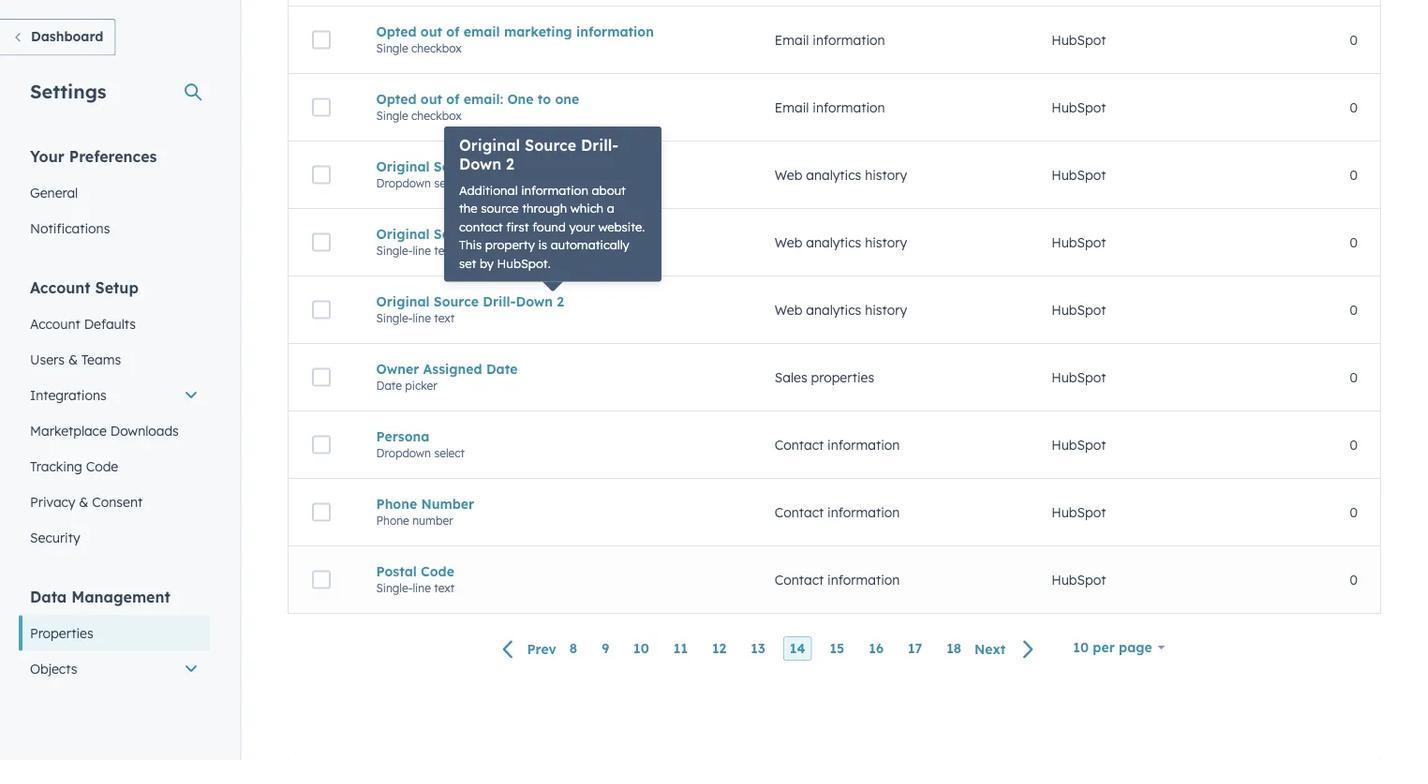 Task type: describe. For each thing, give the bounding box(es) containing it.
0 for picker
[[1350, 369, 1358, 386]]

consent
[[92, 494, 143, 510]]

text inside the "postal code single-line text"
[[434, 581, 455, 595]]

marketplace downloads link
[[19, 413, 210, 449]]

one
[[508, 91, 534, 107]]

0 for 1
[[1350, 234, 1358, 251]]

original inside the original source drill- down 2 additional information about the source through which a contact first found your website. this property is automatically set by hubspot.
[[459, 136, 520, 155]]

teams
[[81, 351, 121, 367]]

11
[[674, 640, 688, 657]]

number
[[421, 496, 475, 512]]

line inside the "postal code single-line text"
[[413, 581, 431, 595]]

additional
[[459, 182, 518, 198]]

account setup element
[[19, 277, 210, 555]]

3 0 from the top
[[1350, 167, 1358, 183]]

0 for marketing
[[1350, 32, 1358, 48]]

original source drill- down 2 additional information about the source through which a contact first found your website. this property is automatically set by hubspot.
[[459, 136, 645, 271]]

objects
[[30, 660, 77, 677]]

10 button
[[627, 637, 656, 661]]

dashboard
[[31, 28, 103, 45]]

account defaults
[[30, 315, 136, 332]]

information for phone number
[[828, 504, 900, 521]]

original source drill-down 2 single-line text
[[376, 293, 564, 325]]

hubspot for marketing
[[1052, 32, 1107, 48]]

10 for 10 per page
[[1074, 639, 1089, 656]]

original source button
[[376, 158, 730, 175]]

opted for opted out of email marketing information
[[376, 23, 417, 40]]

16 button
[[863, 637, 891, 661]]

users
[[30, 351, 65, 367]]

dropdown inside persona dropdown select
[[376, 446, 431, 460]]

email
[[464, 23, 500, 40]]

a
[[607, 201, 615, 216]]

16
[[869, 640, 884, 657]]

management
[[71, 587, 170, 606]]

of for email
[[447, 23, 460, 40]]

marketing
[[504, 23, 572, 40]]

8
[[570, 640, 578, 657]]

single- inside the "postal code single-line text"
[[376, 581, 413, 595]]

notifications link
[[19, 210, 210, 246]]

properties
[[30, 625, 93, 641]]

source
[[481, 201, 519, 216]]

1 phone from the top
[[376, 496, 417, 512]]

source for original source
[[434, 158, 479, 175]]

the
[[459, 201, 478, 216]]

picker
[[405, 378, 437, 393]]

hubspot for picker
[[1052, 369, 1107, 386]]

next
[[975, 641, 1006, 657]]

original source drill-down 1 single-line text
[[376, 226, 564, 258]]

marketplace downloads
[[30, 422, 179, 439]]

owner
[[376, 361, 419, 377]]

phone number phone number
[[376, 496, 475, 528]]

history for 1
[[865, 234, 908, 251]]

8 button
[[563, 637, 584, 661]]

opted out of email marketing information single checkbox
[[376, 23, 654, 55]]

found
[[533, 219, 566, 234]]

source for original source drill-down 1
[[434, 226, 479, 242]]

prev
[[527, 641, 557, 657]]

data management
[[30, 587, 170, 606]]

& for users
[[68, 351, 78, 367]]

original source drill-down 2 button
[[376, 293, 730, 310]]

0 for text
[[1350, 572, 1358, 588]]

users & teams
[[30, 351, 121, 367]]

opted out of email marketing information button
[[376, 23, 730, 40]]

18 button
[[940, 637, 968, 661]]

down for original source drill-down 1
[[516, 226, 553, 242]]

one
[[555, 91, 580, 107]]

security link
[[19, 520, 210, 555]]

14
[[790, 640, 806, 657]]

analytics for 1
[[806, 234, 862, 251]]

properties link
[[19, 615, 210, 651]]

account for account setup
[[30, 278, 91, 297]]

email:
[[464, 91, 503, 107]]

set
[[459, 255, 477, 271]]

9
[[602, 640, 609, 657]]

2 for original source drill-down 2 single-line text
[[557, 293, 564, 310]]

your preferences element
[[19, 146, 210, 246]]

opted out of email: one to one button
[[376, 91, 730, 107]]

property
[[485, 237, 535, 253]]

2 phone from the top
[[376, 513, 409, 528]]

18
[[947, 640, 962, 657]]

which
[[571, 201, 604, 216]]

privacy
[[30, 494, 75, 510]]

web for 2
[[775, 302, 803, 318]]

checkbox inside opted out of email: one to one single checkbox
[[412, 109, 462, 123]]

single- for original source drill-down 2
[[376, 311, 413, 325]]

general link
[[19, 175, 210, 210]]

12 button
[[706, 637, 733, 661]]

data management element
[[19, 586, 210, 758]]

tab panel containing opted out of email marketing information
[[273, 0, 1397, 682]]

line for original source drill-down 1
[[413, 243, 431, 258]]

single inside opted out of email: one to one single checkbox
[[376, 109, 408, 123]]

hubspot for text
[[1052, 572, 1107, 588]]

10 per page
[[1074, 639, 1153, 656]]

properties
[[811, 369, 875, 386]]

original for original source drill-down 1
[[376, 226, 430, 242]]

1 web from the top
[[775, 167, 803, 183]]

data
[[30, 587, 67, 606]]

assigned
[[423, 361, 482, 377]]

original source dropdown select
[[376, 158, 479, 190]]

defaults
[[84, 315, 136, 332]]

security
[[30, 529, 80, 546]]

first
[[507, 219, 529, 234]]

your
[[30, 147, 64, 165]]

this
[[459, 237, 482, 253]]

integrations button
[[19, 377, 210, 413]]

single- for original source drill-down 1
[[376, 243, 413, 258]]

settings
[[30, 79, 106, 103]]

users & teams link
[[19, 342, 210, 377]]

information for postal code
[[828, 572, 900, 588]]

source inside the original source drill- down 2 additional information about the source through which a contact first found your website. this property is automatically set by hubspot.
[[525, 136, 577, 155]]

hubspot.
[[497, 255, 551, 271]]

information inside opted out of email marketing information single checkbox
[[576, 23, 654, 40]]



Task type: locate. For each thing, give the bounding box(es) containing it.
contact for number
[[775, 504, 824, 521]]

0 vertical spatial single-
[[376, 243, 413, 258]]

tracking code link
[[19, 449, 210, 484]]

0 vertical spatial account
[[30, 278, 91, 297]]

2 vertical spatial analytics
[[806, 302, 862, 318]]

contact for code
[[775, 572, 824, 588]]

text inside original source drill-down 1 single-line text
[[434, 243, 455, 258]]

source inside original source drill-down 2 single-line text
[[434, 293, 479, 310]]

1 of from the top
[[447, 23, 460, 40]]

2 down automatically
[[557, 293, 564, 310]]

1 vertical spatial web
[[775, 234, 803, 251]]

3 analytics from the top
[[806, 302, 862, 318]]

5 hubspot from the top
[[1052, 302, 1107, 318]]

information for persona
[[828, 437, 900, 453]]

1 vertical spatial email
[[775, 99, 809, 116]]

1 vertical spatial select
[[434, 446, 465, 460]]

1 vertical spatial contact information
[[775, 504, 900, 521]]

drill- inside the original source drill- down 2 additional information about the source through which a contact first found your website. this property is automatically set by hubspot.
[[581, 136, 619, 155]]

6 hubspot from the top
[[1052, 369, 1107, 386]]

2 web from the top
[[775, 234, 803, 251]]

dashboard link
[[0, 19, 116, 56]]

preferences
[[69, 147, 157, 165]]

0 for one
[[1350, 99, 1358, 116]]

next button
[[968, 637, 1046, 661]]

text up the assigned
[[434, 311, 455, 325]]

9 hubspot from the top
[[1052, 572, 1107, 588]]

0 vertical spatial text
[[434, 243, 455, 258]]

1 opted from the top
[[376, 23, 417, 40]]

setup
[[95, 278, 139, 297]]

0 horizontal spatial 10
[[634, 640, 649, 657]]

code for postal code single-line text
[[421, 563, 455, 580]]

1 email information from the top
[[775, 32, 885, 48]]

1 hubspot from the top
[[1052, 32, 1107, 48]]

source for original source drill-down 2
[[434, 293, 479, 310]]

downloads
[[110, 422, 179, 439]]

checkbox up original source dropdown select
[[412, 109, 462, 123]]

0 vertical spatial select
[[434, 176, 465, 190]]

text for original source drill-down 2
[[434, 311, 455, 325]]

1 vertical spatial down
[[516, 226, 553, 242]]

0 vertical spatial analytics
[[806, 167, 862, 183]]

2 vertical spatial history
[[865, 302, 908, 318]]

1 horizontal spatial 10
[[1074, 639, 1089, 656]]

0 vertical spatial dropdown
[[376, 176, 431, 190]]

1 vertical spatial drill-
[[483, 226, 516, 242]]

source inside original source dropdown select
[[434, 158, 479, 175]]

checkbox
[[412, 41, 462, 55], [412, 109, 462, 123]]

0 vertical spatial contact information
[[775, 437, 900, 453]]

persona button
[[376, 428, 730, 445]]

2 single from the top
[[376, 109, 408, 123]]

0
[[1350, 32, 1358, 48], [1350, 99, 1358, 116], [1350, 167, 1358, 183], [1350, 234, 1358, 251], [1350, 302, 1358, 318], [1350, 369, 1358, 386], [1350, 437, 1358, 453], [1350, 504, 1358, 521], [1350, 572, 1358, 588]]

history for 2
[[865, 302, 908, 318]]

1 contact from the top
[[775, 437, 824, 453]]

1 email from the top
[[775, 32, 809, 48]]

0 vertical spatial out
[[421, 23, 443, 40]]

0 vertical spatial email information
[[775, 32, 885, 48]]

2 vertical spatial text
[[434, 581, 455, 595]]

single- left set on the top of the page
[[376, 243, 413, 258]]

drill- up about
[[581, 136, 619, 155]]

select inside persona dropdown select
[[434, 446, 465, 460]]

1 vertical spatial out
[[421, 91, 443, 107]]

of
[[447, 23, 460, 40], [447, 91, 460, 107]]

contact
[[459, 219, 503, 234]]

1 select from the top
[[434, 176, 465, 190]]

2 vertical spatial contact
[[775, 572, 824, 588]]

of left email: on the left top
[[447, 91, 460, 107]]

1 vertical spatial analytics
[[806, 234, 862, 251]]

2 text from the top
[[434, 311, 455, 325]]

0 vertical spatial code
[[86, 458, 118, 474]]

1 vertical spatial email information
[[775, 99, 885, 116]]

email for opted out of email marketing information
[[775, 32, 809, 48]]

2 inside the original source drill- down 2 additional information about the source through which a contact first found your website. this property is automatically set by hubspot.
[[506, 155, 514, 173]]

2 email information from the top
[[775, 99, 885, 116]]

text for original source drill-down 1
[[434, 243, 455, 258]]

tracking code
[[30, 458, 118, 474]]

1 account from the top
[[30, 278, 91, 297]]

1 vertical spatial &
[[79, 494, 88, 510]]

1 horizontal spatial 2
[[557, 293, 564, 310]]

2 inside original source drill-down 2 single-line text
[[557, 293, 564, 310]]

9 button
[[595, 637, 616, 661]]

drill- inside original source drill-down 1 single-line text
[[483, 226, 516, 242]]

integrations
[[30, 387, 107, 403]]

0 horizontal spatial date
[[376, 378, 402, 393]]

3 web from the top
[[775, 302, 803, 318]]

opted left email on the top
[[376, 23, 417, 40]]

drill- for original source drill-down 2
[[483, 293, 516, 310]]

17 button
[[902, 637, 929, 661]]

1 horizontal spatial &
[[79, 494, 88, 510]]

1 vertical spatial 2
[[557, 293, 564, 310]]

postal code button
[[376, 563, 730, 580]]

analytics
[[806, 167, 862, 183], [806, 234, 862, 251], [806, 302, 862, 318]]

2 web analytics history from the top
[[775, 234, 908, 251]]

1
[[557, 226, 564, 242]]

select up the at the left top of page
[[434, 176, 465, 190]]

1 vertical spatial web analytics history
[[775, 234, 908, 251]]

10 for 10
[[634, 640, 649, 657]]

owner assigned date date picker
[[376, 361, 518, 393]]

line
[[413, 243, 431, 258], [413, 311, 431, 325], [413, 581, 431, 595]]

2 vertical spatial single-
[[376, 581, 413, 595]]

by
[[480, 255, 494, 271]]

3 contact information from the top
[[775, 572, 900, 588]]

source up additional
[[434, 158, 479, 175]]

down down hubspot.
[[516, 293, 553, 310]]

down left 1
[[516, 226, 553, 242]]

2 vertical spatial line
[[413, 581, 431, 595]]

opted inside opted out of email: one to one single checkbox
[[376, 91, 417, 107]]

2 dropdown from the top
[[376, 446, 431, 460]]

0 horizontal spatial &
[[68, 351, 78, 367]]

email information
[[775, 32, 885, 48], [775, 99, 885, 116]]

single
[[376, 41, 408, 55], [376, 109, 408, 123]]

marketplace
[[30, 422, 107, 439]]

15 button
[[824, 637, 852, 661]]

hubspot for 1
[[1052, 234, 1107, 251]]

opted for opted out of email: one to one
[[376, 91, 417, 107]]

of inside opted out of email: one to one single checkbox
[[447, 91, 460, 107]]

pagination navigation
[[492, 637, 1046, 661]]

history
[[865, 167, 908, 183], [865, 234, 908, 251], [865, 302, 908, 318]]

2
[[506, 155, 514, 173], [557, 293, 564, 310]]

single- inside original source drill-down 2 single-line text
[[376, 311, 413, 325]]

0 for 2
[[1350, 302, 1358, 318]]

code right postal
[[421, 563, 455, 580]]

web for 1
[[775, 234, 803, 251]]

objects button
[[19, 651, 210, 687]]

postal
[[376, 563, 417, 580]]

4 0 from the top
[[1350, 234, 1358, 251]]

through
[[522, 201, 567, 216]]

1 vertical spatial date
[[376, 378, 402, 393]]

drill- down by
[[483, 293, 516, 310]]

2 vertical spatial drill-
[[483, 293, 516, 310]]

0 vertical spatial down
[[459, 155, 502, 173]]

code inside the "postal code single-line text"
[[421, 563, 455, 580]]

out inside opted out of email marketing information single checkbox
[[421, 23, 443, 40]]

original inside original source dropdown select
[[376, 158, 430, 175]]

down up additional
[[459, 155, 502, 173]]

hubspot for 2
[[1052, 302, 1107, 318]]

email information for opted out of email marketing information
[[775, 32, 885, 48]]

3 contact from the top
[[775, 572, 824, 588]]

code inside account setup element
[[86, 458, 118, 474]]

single- up 'owner'
[[376, 311, 413, 325]]

original source drill- down 2 tooltip
[[444, 127, 662, 282]]

of inside opted out of email marketing information single checkbox
[[447, 23, 460, 40]]

1 checkbox from the top
[[412, 41, 462, 55]]

opted out of email: one to one single checkbox
[[376, 91, 580, 123]]

0 horizontal spatial code
[[86, 458, 118, 474]]

tracking
[[30, 458, 82, 474]]

line left set on the top of the page
[[413, 243, 431, 258]]

1 vertical spatial contact
[[775, 504, 824, 521]]

2 out from the top
[[421, 91, 443, 107]]

down for original source drill-down 2
[[516, 293, 553, 310]]

code for tracking code
[[86, 458, 118, 474]]

out for email
[[421, 23, 443, 40]]

2 line from the top
[[413, 311, 431, 325]]

1 vertical spatial history
[[865, 234, 908, 251]]

dropdown inside original source dropdown select
[[376, 176, 431, 190]]

information inside the original source drill- down 2 additional information about the source through which a contact first found your website. this property is automatically set by hubspot.
[[521, 182, 589, 198]]

1 analytics from the top
[[806, 167, 862, 183]]

2 hubspot from the top
[[1052, 99, 1107, 116]]

2 vertical spatial web analytics history
[[775, 302, 908, 318]]

& right users
[[68, 351, 78, 367]]

privacy & consent
[[30, 494, 143, 510]]

sales
[[775, 369, 808, 386]]

0 vertical spatial &
[[68, 351, 78, 367]]

1 web analytics history from the top
[[775, 167, 908, 183]]

checkbox up opted out of email: one to one single checkbox
[[412, 41, 462, 55]]

1 horizontal spatial date
[[486, 361, 518, 377]]

down
[[459, 155, 502, 173], [516, 226, 553, 242], [516, 293, 553, 310]]

12
[[712, 640, 727, 657]]

& for privacy
[[79, 494, 88, 510]]

notifications
[[30, 220, 110, 236]]

information for opted out of email: one to one
[[813, 99, 885, 116]]

13 button
[[745, 637, 772, 661]]

text down number
[[434, 581, 455, 595]]

2 vertical spatial down
[[516, 293, 553, 310]]

2 checkbox from the top
[[412, 109, 462, 123]]

per
[[1093, 639, 1115, 656]]

1 vertical spatial phone
[[376, 513, 409, 528]]

2 select from the top
[[434, 446, 465, 460]]

account up users
[[30, 315, 80, 332]]

2 account from the top
[[30, 315, 80, 332]]

source down set on the top of the page
[[434, 293, 479, 310]]

1 single from the top
[[376, 41, 408, 55]]

10 per page button
[[1061, 629, 1178, 667]]

text left set on the top of the page
[[434, 243, 455, 258]]

2 for original source drill- down 2 additional information about the source through which a contact first found your website. this property is automatically set by hubspot.
[[506, 155, 514, 173]]

source inside original source drill-down 1 single-line text
[[434, 226, 479, 242]]

1 vertical spatial dropdown
[[376, 446, 431, 460]]

5 0 from the top
[[1350, 302, 1358, 318]]

drill- inside original source drill-down 2 single-line text
[[483, 293, 516, 310]]

3 text from the top
[[434, 581, 455, 595]]

is
[[539, 237, 548, 253]]

account up "account defaults"
[[30, 278, 91, 297]]

phone up number
[[376, 496, 417, 512]]

web analytics history for 1
[[775, 234, 908, 251]]

original for original source
[[376, 158, 430, 175]]

6 0 from the top
[[1350, 369, 1358, 386]]

1 vertical spatial checkbox
[[412, 109, 462, 123]]

analytics for 2
[[806, 302, 862, 318]]

0 vertical spatial opted
[[376, 23, 417, 40]]

privacy & consent link
[[19, 484, 210, 520]]

2 up additional
[[506, 155, 514, 173]]

1 vertical spatial opted
[[376, 91, 417, 107]]

1 vertical spatial account
[[30, 315, 80, 332]]

line inside original source drill-down 2 single-line text
[[413, 311, 431, 325]]

source down the at the left top of page
[[434, 226, 479, 242]]

single inside opted out of email marketing information single checkbox
[[376, 41, 408, 55]]

17
[[908, 640, 923, 657]]

3 line from the top
[[413, 581, 431, 595]]

line down postal
[[413, 581, 431, 595]]

0 vertical spatial of
[[447, 23, 460, 40]]

opted up original source dropdown select
[[376, 91, 417, 107]]

7 0 from the top
[[1350, 437, 1358, 453]]

text inside original source drill-down 2 single-line text
[[434, 311, 455, 325]]

information
[[576, 23, 654, 40], [813, 32, 885, 48], [813, 99, 885, 116], [521, 182, 589, 198], [828, 437, 900, 453], [828, 504, 900, 521], [828, 572, 900, 588]]

account for account defaults
[[30, 315, 80, 332]]

dropdown down the persona
[[376, 446, 431, 460]]

3 single- from the top
[[376, 581, 413, 595]]

select inside original source dropdown select
[[434, 176, 465, 190]]

down inside the original source drill- down 2 additional information about the source through which a contact first found your website. this property is automatically set by hubspot.
[[459, 155, 502, 173]]

of for email:
[[447, 91, 460, 107]]

email
[[775, 32, 809, 48], [775, 99, 809, 116]]

0 vertical spatial history
[[865, 167, 908, 183]]

checkbox inside opted out of email marketing information single checkbox
[[412, 41, 462, 55]]

date down 'owner'
[[376, 378, 402, 393]]

0 vertical spatial 2
[[506, 155, 514, 173]]

0 vertical spatial checkbox
[[412, 41, 462, 55]]

1 0 from the top
[[1350, 32, 1358, 48]]

1 vertical spatial of
[[447, 91, 460, 107]]

out left email on the top
[[421, 23, 443, 40]]

2 0 from the top
[[1350, 99, 1358, 116]]

contact for dropdown
[[775, 437, 824, 453]]

0 vertical spatial drill-
[[581, 136, 619, 155]]

0 vertical spatial phone
[[376, 496, 417, 512]]

1 history from the top
[[865, 167, 908, 183]]

email information for opted out of email: one to one
[[775, 99, 885, 116]]

3 web analytics history from the top
[[775, 302, 908, 318]]

page
[[1119, 639, 1153, 656]]

7 hubspot from the top
[[1052, 437, 1107, 453]]

account
[[30, 278, 91, 297], [30, 315, 80, 332]]

1 out from the top
[[421, 23, 443, 40]]

out inside opted out of email: one to one single checkbox
[[421, 91, 443, 107]]

0 vertical spatial contact
[[775, 437, 824, 453]]

number
[[413, 513, 453, 528]]

select up number
[[434, 446, 465, 460]]

tab panel
[[273, 0, 1397, 682]]

out
[[421, 23, 443, 40], [421, 91, 443, 107]]

phone left number
[[376, 513, 409, 528]]

original source drill-down 1 button
[[376, 226, 730, 242]]

1 line from the top
[[413, 243, 431, 258]]

0 horizontal spatial 2
[[506, 155, 514, 173]]

web
[[775, 167, 803, 183], [775, 234, 803, 251], [775, 302, 803, 318]]

1 vertical spatial single-
[[376, 311, 413, 325]]

code down marketplace downloads
[[86, 458, 118, 474]]

2 single- from the top
[[376, 311, 413, 325]]

line for original source drill-down 2
[[413, 311, 431, 325]]

web analytics history
[[775, 167, 908, 183], [775, 234, 908, 251], [775, 302, 908, 318]]

2 history from the top
[[865, 234, 908, 251]]

original inside original source drill-down 2 single-line text
[[376, 293, 430, 310]]

account defaults link
[[19, 306, 210, 342]]

2 opted from the top
[[376, 91, 417, 107]]

1 dropdown from the top
[[376, 176, 431, 190]]

line up 'owner'
[[413, 311, 431, 325]]

10 right the 9
[[634, 640, 649, 657]]

down inside original source drill-down 2 single-line text
[[516, 293, 553, 310]]

information for opted out of email marketing information
[[813, 32, 885, 48]]

1 contact information from the top
[[775, 437, 900, 453]]

1 vertical spatial code
[[421, 563, 455, 580]]

2 contact from the top
[[775, 504, 824, 521]]

about
[[592, 182, 626, 198]]

automatically
[[551, 237, 630, 253]]

drill- down source at the left top of the page
[[483, 226, 516, 242]]

9 0 from the top
[[1350, 572, 1358, 588]]

your preferences
[[30, 147, 157, 165]]

2 of from the top
[[447, 91, 460, 107]]

4 hubspot from the top
[[1052, 234, 1107, 251]]

0 vertical spatial date
[[486, 361, 518, 377]]

10 inside button
[[634, 640, 649, 657]]

contact information for number
[[775, 504, 900, 521]]

0 vertical spatial single
[[376, 41, 408, 55]]

1 vertical spatial single
[[376, 109, 408, 123]]

date
[[486, 361, 518, 377], [376, 378, 402, 393]]

8 0 from the top
[[1350, 504, 1358, 521]]

& right privacy
[[79, 494, 88, 510]]

2 vertical spatial contact information
[[775, 572, 900, 588]]

your
[[569, 219, 595, 234]]

single- inside original source drill-down 1 single-line text
[[376, 243, 413, 258]]

date right the assigned
[[486, 361, 518, 377]]

hubspot for one
[[1052, 99, 1107, 116]]

single- down postal
[[376, 581, 413, 595]]

2 contact information from the top
[[775, 504, 900, 521]]

0 vertical spatial email
[[775, 32, 809, 48]]

down inside original source drill-down 1 single-line text
[[516, 226, 553, 242]]

2 email from the top
[[775, 99, 809, 116]]

contact information for dropdown
[[775, 437, 900, 453]]

0 vertical spatial web
[[775, 167, 803, 183]]

contact information for code
[[775, 572, 900, 588]]

3 hubspot from the top
[[1052, 167, 1107, 183]]

of left email on the top
[[447, 23, 460, 40]]

original for original source drill-down 2
[[376, 293, 430, 310]]

3 history from the top
[[865, 302, 908, 318]]

to
[[538, 91, 551, 107]]

general
[[30, 184, 78, 201]]

web analytics history for 2
[[775, 302, 908, 318]]

drill- for original source drill-down 1
[[483, 226, 516, 242]]

0 vertical spatial line
[[413, 243, 431, 258]]

10 left per in the right of the page
[[1074, 639, 1089, 656]]

prev button
[[492, 637, 563, 661]]

1 vertical spatial text
[[434, 311, 455, 325]]

persona
[[376, 428, 430, 445]]

postal code single-line text
[[376, 563, 455, 595]]

2 analytics from the top
[[806, 234, 862, 251]]

email for opted out of email: one to one
[[775, 99, 809, 116]]

owner assigned date button
[[376, 361, 730, 377]]

1 vertical spatial line
[[413, 311, 431, 325]]

website.
[[598, 219, 645, 234]]

source up original source button
[[525, 136, 577, 155]]

opted inside opted out of email marketing information single checkbox
[[376, 23, 417, 40]]

1 single- from the top
[[376, 243, 413, 258]]

line inside original source drill-down 1 single-line text
[[413, 243, 431, 258]]

8 hubspot from the top
[[1052, 504, 1107, 521]]

hubspot
[[1052, 32, 1107, 48], [1052, 99, 1107, 116], [1052, 167, 1107, 183], [1052, 234, 1107, 251], [1052, 302, 1107, 318], [1052, 369, 1107, 386], [1052, 437, 1107, 453], [1052, 504, 1107, 521], [1052, 572, 1107, 588]]

original
[[459, 136, 520, 155], [376, 158, 430, 175], [376, 226, 430, 242], [376, 293, 430, 310]]

original inside original source drill-down 1 single-line text
[[376, 226, 430, 242]]

10 inside popup button
[[1074, 639, 1089, 656]]

dropdown left additional
[[376, 176, 431, 190]]

1 horizontal spatial code
[[421, 563, 455, 580]]

0 vertical spatial web analytics history
[[775, 167, 908, 183]]

2 vertical spatial web
[[775, 302, 803, 318]]

out left email: on the left top
[[421, 91, 443, 107]]

1 text from the top
[[434, 243, 455, 258]]

out for email:
[[421, 91, 443, 107]]

source
[[525, 136, 577, 155], [434, 158, 479, 175], [434, 226, 479, 242], [434, 293, 479, 310]]



Task type: vqa. For each thing, say whether or not it's contained in the screenshot.
picker
yes



